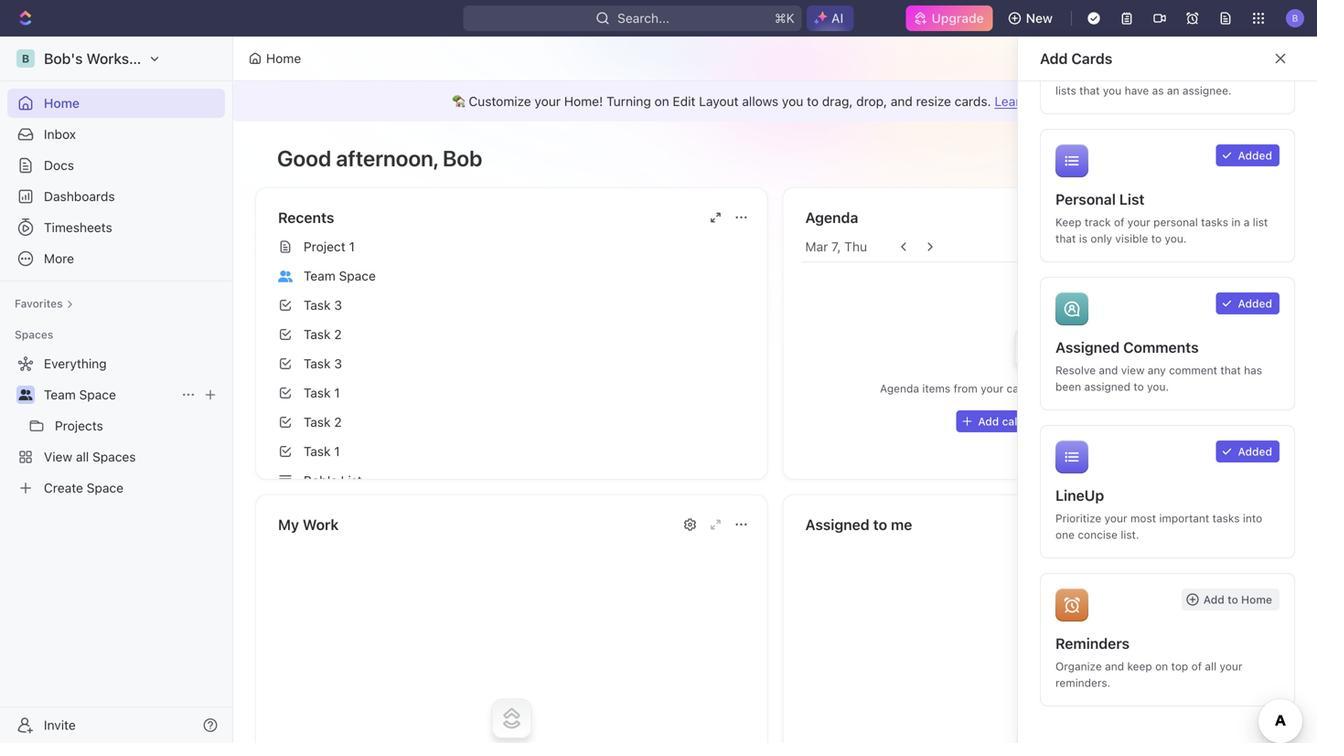 Task type: locate. For each thing, give the bounding box(es) containing it.
1 vertical spatial space
[[79, 387, 116, 402]]

2 up task 1
[[334, 327, 342, 342]]

1 horizontal spatial assigned
[[1056, 339, 1120, 356]]

all
[[76, 450, 89, 465], [1205, 660, 1217, 673]]

0 vertical spatial task 3
[[304, 298, 342, 313]]

space
[[339, 268, 376, 284], [79, 387, 116, 402], [87, 481, 123, 496]]

1 vertical spatial edit
[[673, 94, 696, 109]]

1 for ‎task 1
[[334, 444, 340, 459]]

added button for lineup
[[1216, 441, 1280, 463]]

0 horizontal spatial more
[[1031, 94, 1061, 109]]

1 vertical spatial ‎task
[[304, 444, 331, 459]]

consolidate your tasks across different lists that you have as an assignee.
[[1056, 68, 1258, 97]]

0 vertical spatial added button
[[1216, 145, 1280, 166]]

1 up ‎task 2
[[334, 386, 340, 401]]

and up assigned
[[1099, 364, 1118, 377]]

search...
[[618, 11, 670, 26]]

favorites button
[[7, 293, 81, 315]]

1 vertical spatial that
[[1056, 232, 1076, 245]]

1 horizontal spatial of
[[1191, 660, 1202, 673]]

task 1 link
[[271, 379, 760, 408]]

0 vertical spatial and
[[891, 94, 913, 109]]

all right view
[[76, 450, 89, 465]]

2 horizontal spatial add
[[1204, 594, 1225, 606]]

agenda for agenda items from your calendars will show here. learn more
[[880, 382, 919, 395]]

1 horizontal spatial team
[[304, 268, 336, 284]]

3 added from the top
[[1238, 445, 1272, 458]]

bob
[[443, 145, 482, 171]]

personal list image
[[1056, 145, 1088, 177]]

0 vertical spatial learn
[[995, 94, 1028, 109]]

0 vertical spatial 3
[[334, 298, 342, 313]]

add inside "button"
[[978, 415, 999, 428]]

task 2 link
[[271, 320, 760, 349]]

2 vertical spatial 1
[[334, 444, 340, 459]]

0 vertical spatial team
[[304, 268, 336, 284]]

your up visible
[[1128, 216, 1150, 229]]

task 3 up task 2
[[304, 298, 342, 313]]

3 up task 2
[[334, 298, 342, 313]]

more
[[44, 251, 74, 266]]

‎task inside ‎task 2 link
[[304, 415, 331, 430]]

0 vertical spatial home
[[266, 51, 301, 66]]

1 vertical spatial learn
[[1139, 382, 1168, 395]]

0 vertical spatial that
[[1079, 84, 1100, 97]]

0 horizontal spatial bob's
[[44, 50, 83, 67]]

0 horizontal spatial team space link
[[44, 381, 174, 410]]

into
[[1243, 512, 1262, 525]]

is
[[1079, 232, 1088, 245]]

your up list.
[[1105, 512, 1127, 525]]

you. down personal on the right top of page
[[1165, 232, 1187, 245]]

team space
[[304, 268, 376, 284], [44, 387, 116, 402]]

1 vertical spatial you.
[[1147, 381, 1169, 393]]

‎task down ‎task 2
[[304, 444, 331, 459]]

2 vertical spatial home
[[1241, 594, 1272, 606]]

2 added from the top
[[1238, 297, 1272, 310]]

1 vertical spatial 1
[[334, 386, 340, 401]]

team space link down everything link
[[44, 381, 174, 410]]

added button up a
[[1216, 145, 1280, 166]]

2 vertical spatial tasks
[[1213, 512, 1240, 525]]

learn more link right cards.
[[995, 94, 1061, 109]]

1 horizontal spatial user group image
[[278, 271, 293, 282]]

2 vertical spatial added
[[1238, 445, 1272, 458]]

sidebar navigation
[[0, 37, 237, 744]]

project
[[304, 239, 346, 254]]

invite
[[44, 718, 76, 733]]

projects
[[55, 418, 103, 434]]

learn more link for 🏡 customize your home! turning on edit layout allows you to drag, drop, and resize cards.
[[995, 94, 1061, 109]]

1 horizontal spatial edit
[[1040, 51, 1063, 66]]

bob's for bob's workspace
[[44, 50, 83, 67]]

1 horizontal spatial home
[[266, 51, 301, 66]]

task 3 link down project 1 link
[[271, 291, 760, 320]]

different
[[1214, 68, 1258, 80]]

0 vertical spatial bob's
[[44, 50, 83, 67]]

2
[[334, 327, 342, 342], [334, 415, 342, 430]]

good
[[277, 145, 331, 171]]

more
[[1031, 94, 1061, 109], [1171, 382, 1198, 395]]

0 vertical spatial 1
[[349, 239, 355, 254]]

on
[[655, 94, 669, 109], [1155, 660, 1168, 673]]

2 horizontal spatial home
[[1241, 594, 1272, 606]]

concise
[[1078, 529, 1118, 541]]

my
[[278, 516, 299, 534]]

team space up projects
[[44, 387, 116, 402]]

of
[[1114, 216, 1125, 229], [1191, 660, 1202, 673]]

tasks left in
[[1201, 216, 1228, 229]]

1 task 3 from the top
[[304, 298, 342, 313]]

‎task for ‎task 2
[[304, 415, 331, 430]]

bob's for bob's list
[[304, 473, 337, 488]]

that left has
[[1221, 364, 1241, 377]]

1 vertical spatial tasks
[[1201, 216, 1228, 229]]

bob's down ‎task 1
[[304, 473, 337, 488]]

of inside the reminders organize and keep on top of all your reminders.
[[1191, 660, 1202, 673]]

3
[[334, 298, 342, 313], [334, 356, 342, 371]]

space down everything link
[[79, 387, 116, 402]]

assigned inside assigned comments resolve and view any comment that has been assigned to you.
[[1056, 339, 1120, 356]]

1 horizontal spatial b
[[1292, 13, 1298, 23]]

0 vertical spatial space
[[339, 268, 376, 284]]

add inside add to home button
[[1204, 594, 1225, 606]]

0 vertical spatial 2
[[334, 327, 342, 342]]

and left keep at the right of the page
[[1105, 660, 1124, 673]]

0 vertical spatial list
[[1119, 191, 1145, 208]]

1 for project 1
[[349, 239, 355, 254]]

1 vertical spatial list
[[341, 473, 362, 488]]

team space down project 1
[[304, 268, 376, 284]]

add left calendar
[[978, 415, 999, 428]]

allows
[[742, 94, 779, 109]]

1 vertical spatial team space
[[44, 387, 116, 402]]

0 vertical spatial agenda
[[805, 209, 858, 226]]

cards
[[1071, 50, 1113, 67]]

drag,
[[822, 94, 853, 109]]

added button up has
[[1216, 293, 1280, 315]]

1 ‎task from the top
[[304, 415, 331, 430]]

personal
[[1056, 191, 1116, 208]]

1 horizontal spatial add
[[1040, 50, 1068, 67]]

ai button
[[807, 5, 854, 31]]

0 horizontal spatial on
[[655, 94, 669, 109]]

new
[[1026, 11, 1053, 26]]

0 horizontal spatial assigned
[[805, 516, 870, 534]]

1 vertical spatial b
[[22, 52, 29, 65]]

home!
[[564, 94, 603, 109]]

customize
[[469, 94, 531, 109]]

that down consolidate
[[1079, 84, 1100, 97]]

has
[[1244, 364, 1262, 377]]

2 vertical spatial and
[[1105, 660, 1124, 673]]

tasks left the "into" on the right bottom
[[1213, 512, 1240, 525]]

1 vertical spatial task 3
[[304, 356, 342, 371]]

added button up the "into" on the right bottom
[[1216, 441, 1280, 463]]

1 vertical spatial task 3 link
[[271, 349, 760, 379]]

that down keep
[[1056, 232, 1076, 245]]

on inside the reminders organize and keep on top of all your reminders.
[[1155, 660, 1168, 673]]

you. down any
[[1147, 381, 1169, 393]]

learn more link
[[995, 94, 1061, 109], [1139, 382, 1198, 395]]

bob's workspace, , element
[[16, 49, 35, 68]]

assigned left me
[[805, 516, 870, 534]]

1 horizontal spatial on
[[1155, 660, 1168, 673]]

1 horizontal spatial learn more link
[[1139, 382, 1198, 395]]

add to home
[[1204, 594, 1272, 606]]

create
[[44, 481, 83, 496]]

most
[[1130, 512, 1156, 525]]

0 horizontal spatial learn
[[995, 94, 1028, 109]]

1 2 from the top
[[334, 327, 342, 342]]

learn
[[995, 94, 1028, 109], [1139, 382, 1168, 395]]

edit left layout
[[673, 94, 696, 109]]

team down project
[[304, 268, 336, 284]]

0 horizontal spatial user group image
[[19, 390, 32, 401]]

b
[[1292, 13, 1298, 23], [22, 52, 29, 65]]

2 vertical spatial that
[[1221, 364, 1241, 377]]

tree
[[7, 349, 225, 503]]

‎task for ‎task 1
[[304, 444, 331, 459]]

here.
[[1110, 382, 1136, 395]]

0 vertical spatial all
[[76, 450, 89, 465]]

learn more link down any
[[1139, 382, 1198, 395]]

tasks up as
[[1146, 68, 1173, 80]]

consolidate
[[1056, 68, 1117, 80]]

list inside personal list keep track of your personal tasks in a list that is only visible to you.
[[1119, 191, 1145, 208]]

add up lists
[[1040, 50, 1068, 67]]

list up visible
[[1119, 191, 1145, 208]]

0 horizontal spatial of
[[1114, 216, 1125, 229]]

0 vertical spatial team space
[[304, 268, 376, 284]]

0 vertical spatial team space link
[[271, 262, 760, 291]]

0 horizontal spatial team space
[[44, 387, 116, 402]]

1 3 from the top
[[334, 298, 342, 313]]

add
[[1040, 50, 1068, 67], [978, 415, 999, 428], [1204, 594, 1225, 606]]

1 vertical spatial of
[[1191, 660, 1202, 673]]

alert containing 🏡 customize your home! turning on edit layout allows you to drag, drop, and resize cards.
[[233, 81, 1317, 122]]

1 added from the top
[[1238, 149, 1272, 162]]

tree containing everything
[[7, 349, 225, 503]]

3 added button from the top
[[1216, 441, 1280, 463]]

bob's inside bob's list link
[[304, 473, 337, 488]]

team space link up task 2 link
[[271, 262, 760, 291]]

2 vertical spatial add
[[1204, 594, 1225, 606]]

and right drop,
[[891, 94, 913, 109]]

dashboards
[[44, 189, 115, 204]]

your left home!
[[535, 94, 561, 109]]

1 horizontal spatial agenda
[[880, 382, 919, 395]]

you
[[1103, 84, 1122, 97], [782, 94, 803, 109]]

bob's workspace
[[44, 50, 162, 67]]

your up have
[[1120, 68, 1143, 80]]

edit layout:
[[1040, 51, 1106, 66]]

⌘k
[[775, 11, 795, 26]]

alert
[[233, 81, 1317, 122]]

0 horizontal spatial all
[[76, 450, 89, 465]]

2 vertical spatial added button
[[1216, 441, 1280, 463]]

0 horizontal spatial that
[[1056, 232, 1076, 245]]

on right turning
[[655, 94, 669, 109]]

0 horizontal spatial add
[[978, 415, 999, 428]]

prioritize
[[1056, 512, 1102, 525]]

2 vertical spatial space
[[87, 481, 123, 496]]

add down important
[[1204, 594, 1225, 606]]

🏡
[[452, 94, 465, 109]]

2 3 from the top
[[334, 356, 342, 371]]

you left have
[[1103, 84, 1122, 97]]

‎task 1
[[304, 444, 340, 459]]

of right top
[[1191, 660, 1202, 673]]

of up visible
[[1114, 216, 1125, 229]]

added up has
[[1238, 297, 1272, 310]]

one
[[1056, 529, 1075, 541]]

assigned comments image
[[1056, 293, 1088, 326]]

1 vertical spatial add
[[978, 415, 999, 428]]

3 task from the top
[[304, 356, 331, 371]]

assigned up resolve
[[1056, 339, 1120, 356]]

assigned comments resolve and view any comment that has been assigned to you.
[[1056, 339, 1262, 393]]

1 horizontal spatial list
[[1119, 191, 1145, 208]]

‎task down task 1
[[304, 415, 331, 430]]

drop,
[[856, 94, 887, 109]]

spaces up create space link
[[92, 450, 136, 465]]

1 horizontal spatial you
[[1103, 84, 1122, 97]]

all right top
[[1205, 660, 1217, 673]]

2 horizontal spatial that
[[1221, 364, 1241, 377]]

added up the "into" on the right bottom
[[1238, 445, 1272, 458]]

0 vertical spatial learn more link
[[995, 94, 1061, 109]]

3 down task 2
[[334, 356, 342, 371]]

team inside sidebar navigation
[[44, 387, 76, 402]]

0 vertical spatial tasks
[[1146, 68, 1173, 80]]

2 down task 1
[[334, 415, 342, 430]]

space down view all spaces link
[[87, 481, 123, 496]]

bob's
[[44, 50, 83, 67], [304, 473, 337, 488]]

0 vertical spatial b
[[1292, 13, 1298, 23]]

team down everything
[[44, 387, 76, 402]]

home
[[266, 51, 301, 66], [44, 96, 80, 111], [1241, 594, 1272, 606]]

user group image inside tree
[[19, 390, 32, 401]]

1 right project
[[349, 239, 355, 254]]

view all spaces link
[[7, 443, 221, 472]]

0 vertical spatial you.
[[1165, 232, 1187, 245]]

1 horizontal spatial spaces
[[92, 450, 136, 465]]

learn down any
[[1139, 382, 1168, 395]]

added button for assigned comments
[[1216, 293, 1280, 315]]

2 for ‎task 2
[[334, 415, 342, 430]]

added button
[[1216, 145, 1280, 166], [1216, 293, 1280, 315], [1216, 441, 1280, 463]]

1 vertical spatial 3
[[334, 356, 342, 371]]

0 vertical spatial user group image
[[278, 271, 293, 282]]

agenda for agenda
[[805, 209, 858, 226]]

list down ‎task 2
[[341, 473, 362, 488]]

to
[[807, 94, 819, 109], [1151, 232, 1162, 245], [1134, 381, 1144, 393], [873, 516, 887, 534], [1228, 594, 1238, 606]]

on left top
[[1155, 660, 1168, 673]]

2 ‎task from the top
[[304, 444, 331, 459]]

bob's inside sidebar navigation
[[44, 50, 83, 67]]

spaces down favorites
[[15, 328, 53, 341]]

added for personal list
[[1238, 149, 1272, 162]]

0 horizontal spatial list
[[341, 473, 362, 488]]

added for lineup
[[1238, 445, 1272, 458]]

layout:
[[1066, 51, 1106, 66]]

1 horizontal spatial more
[[1171, 382, 1198, 395]]

bob's right bob's workspace, , element
[[44, 50, 83, 67]]

1 vertical spatial bob's
[[304, 473, 337, 488]]

added up 'list'
[[1238, 149, 1272, 162]]

1 vertical spatial learn more link
[[1139, 382, 1198, 395]]

list for personal
[[1119, 191, 1145, 208]]

task 3 down task 2
[[304, 356, 342, 371]]

0 horizontal spatial edit
[[673, 94, 696, 109]]

1 vertical spatial user group image
[[19, 390, 32, 401]]

2 task from the top
[[304, 327, 331, 342]]

task
[[304, 298, 331, 313], [304, 327, 331, 342], [304, 356, 331, 371], [304, 386, 331, 401]]

space down project 1
[[339, 268, 376, 284]]

b inside navigation
[[22, 52, 29, 65]]

1 horizontal spatial that
[[1079, 84, 1100, 97]]

projects link
[[55, 412, 221, 441]]

more down comment
[[1171, 382, 1198, 395]]

2 2 from the top
[[334, 415, 342, 430]]

2 added button from the top
[[1216, 293, 1280, 315]]

1 vertical spatial added
[[1238, 297, 1272, 310]]

learn right cards.
[[995, 94, 1028, 109]]

1 vertical spatial team
[[44, 387, 76, 402]]

0 vertical spatial spaces
[[15, 328, 53, 341]]

1 vertical spatial all
[[1205, 660, 1217, 673]]

keep
[[1127, 660, 1152, 673]]

1 vertical spatial spaces
[[92, 450, 136, 465]]

more down consolidate
[[1031, 94, 1061, 109]]

0 vertical spatial added
[[1238, 149, 1272, 162]]

edit left layout:
[[1040, 51, 1063, 66]]

lineup image
[[1056, 441, 1088, 474]]

1 added button from the top
[[1216, 145, 1280, 166]]

0 vertical spatial ‎task
[[304, 415, 331, 430]]

0 vertical spatial assigned
[[1056, 339, 1120, 356]]

spaces
[[15, 328, 53, 341], [92, 450, 136, 465]]

1 vertical spatial agenda
[[880, 382, 919, 395]]

0 horizontal spatial home
[[44, 96, 80, 111]]

‎task inside ‎task 1 link
[[304, 444, 331, 459]]

1 horizontal spatial bob's
[[304, 473, 337, 488]]

task 3 link
[[271, 291, 760, 320], [271, 349, 760, 379]]

resize
[[916, 94, 951, 109]]

add for add cards
[[1040, 50, 1068, 67]]

user group image
[[278, 271, 293, 282], [19, 390, 32, 401]]

0 horizontal spatial team
[[44, 387, 76, 402]]

your right top
[[1220, 660, 1243, 673]]

home link
[[7, 89, 225, 118]]

you right allows
[[782, 94, 803, 109]]

workspace
[[86, 50, 162, 67]]

1 vertical spatial on
[[1155, 660, 1168, 673]]

reminders.
[[1056, 677, 1111, 690]]

you. inside personal list keep track of your personal tasks in a list that is only visible to you.
[[1165, 232, 1187, 245]]

task 3 link up ‎task 2 link
[[271, 349, 760, 379]]

1 up the bob's list
[[334, 444, 340, 459]]

view
[[1121, 364, 1145, 377]]

1 horizontal spatial all
[[1205, 660, 1217, 673]]



Task type: vqa. For each thing, say whether or not it's contained in the screenshot.
Invite User Image
no



Task type: describe. For each thing, give the bounding box(es) containing it.
to inside assigned comments resolve and view any comment that has been assigned to you.
[[1134, 381, 1144, 393]]

1 horizontal spatial team space
[[304, 268, 376, 284]]

2 task 3 from the top
[[304, 356, 342, 371]]

to inside personal list keep track of your personal tasks in a list that is only visible to you.
[[1151, 232, 1162, 245]]

assigned for assigned comments resolve and view any comment that has been assigned to you.
[[1056, 339, 1120, 356]]

ai
[[831, 11, 844, 26]]

home inside sidebar navigation
[[44, 96, 80, 111]]

all inside sidebar navigation
[[76, 450, 89, 465]]

team space inside tree
[[44, 387, 116, 402]]

task 1
[[304, 386, 340, 401]]

docs link
[[7, 151, 225, 180]]

new button
[[1000, 4, 1064, 33]]

tasks inside consolidate your tasks across different lists that you have as an assignee.
[[1146, 68, 1173, 80]]

task 2
[[304, 327, 342, 342]]

my work
[[278, 516, 339, 534]]

assignee.
[[1183, 84, 1232, 97]]

work
[[303, 516, 339, 534]]

added button for personal list
[[1216, 145, 1280, 166]]

user group image inside team space link
[[278, 271, 293, 282]]

that inside consolidate your tasks across different lists that you have as an assignee.
[[1079, 84, 1100, 97]]

upgrade link
[[906, 5, 993, 31]]

reminders
[[1056, 635, 1130, 653]]

b inside dropdown button
[[1292, 13, 1298, 23]]

add to home button
[[1182, 589, 1280, 611]]

‎task 2 link
[[271, 408, 760, 437]]

everything link
[[7, 349, 221, 379]]

assigned
[[1084, 381, 1131, 393]]

0 vertical spatial on
[[655, 94, 669, 109]]

calendar
[[1002, 415, 1048, 428]]

an
[[1167, 84, 1179, 97]]

been
[[1056, 381, 1081, 393]]

list for bob's
[[341, 473, 362, 488]]

all inside the reminders organize and keep on top of all your reminders.
[[1205, 660, 1217, 673]]

tasks inside personal list keep track of your personal tasks in a list that is only visible to you.
[[1201, 216, 1228, 229]]

list.
[[1121, 529, 1139, 541]]

a
[[1244, 216, 1250, 229]]

4 task from the top
[[304, 386, 331, 401]]

reminders organize and keep on top of all your reminders.
[[1056, 635, 1243, 690]]

important
[[1159, 512, 1209, 525]]

comment
[[1169, 364, 1217, 377]]

🏡 customize your home! turning on edit layout allows you to drag, drop, and resize cards. learn more
[[452, 94, 1061, 109]]

your inside lineup prioritize your most important tasks into one concise list.
[[1105, 512, 1127, 525]]

learn more link for agenda items from your calendars will show here.
[[1139, 382, 1198, 395]]

add calendar integrations button
[[956, 411, 1122, 433]]

timesheets link
[[7, 213, 225, 242]]

b button
[[1281, 4, 1310, 33]]

0 horizontal spatial you
[[782, 94, 803, 109]]

and inside the reminders organize and keep on top of all your reminders.
[[1105, 660, 1124, 673]]

1 vertical spatial more
[[1171, 382, 1198, 395]]

calendars
[[1007, 382, 1057, 395]]

view
[[44, 450, 72, 465]]

reminders image
[[1056, 589, 1088, 622]]

0 vertical spatial edit
[[1040, 51, 1063, 66]]

2 for task 2
[[334, 327, 342, 342]]

1 task 3 link from the top
[[271, 291, 760, 320]]

add for add to home
[[1204, 594, 1225, 606]]

create space link
[[7, 474, 221, 503]]

visible
[[1115, 232, 1148, 245]]

‎task 2
[[304, 415, 342, 430]]

have
[[1125, 84, 1149, 97]]

your inside consolidate your tasks across different lists that you have as an assignee.
[[1120, 68, 1143, 80]]

across
[[1176, 68, 1210, 80]]

resolve
[[1056, 364, 1096, 377]]

spaces inside tree
[[92, 450, 136, 465]]

docs
[[44, 158, 74, 173]]

me
[[891, 516, 912, 534]]

show
[[1080, 382, 1107, 395]]

personal
[[1154, 216, 1198, 229]]

dashboards link
[[7, 182, 225, 211]]

items
[[922, 382, 951, 395]]

to inside button
[[1228, 594, 1238, 606]]

good afternoon, bob
[[277, 145, 482, 171]]

added for assigned comments
[[1238, 297, 1272, 310]]

1 vertical spatial team space link
[[44, 381, 174, 410]]

and inside assigned comments resolve and view any comment that has been assigned to you.
[[1099, 364, 1118, 377]]

only
[[1091, 232, 1112, 245]]

bob's list
[[304, 473, 362, 488]]

home inside button
[[1241, 594, 1272, 606]]

list
[[1253, 216, 1268, 229]]

of inside personal list keep track of your personal tasks in a list that is only visible to you.
[[1114, 216, 1125, 229]]

track
[[1085, 216, 1111, 229]]

tasks inside lineup prioritize your most important tasks into one concise list.
[[1213, 512, 1240, 525]]

agenda items from your calendars will show here. learn more
[[880, 382, 1198, 395]]

layout
[[699, 94, 739, 109]]

turning
[[606, 94, 651, 109]]

afternoon,
[[336, 145, 438, 171]]

personal list keep track of your personal tasks in a list that is only visible to you.
[[1056, 191, 1268, 245]]

assigned to me
[[805, 516, 912, 534]]

inbox
[[44, 127, 76, 142]]

tree inside sidebar navigation
[[7, 349, 225, 503]]

project 1
[[304, 239, 355, 254]]

you. inside assigned comments resolve and view any comment that has been assigned to you.
[[1147, 381, 1169, 393]]

2 task 3 link from the top
[[271, 349, 760, 379]]

lists
[[1056, 84, 1076, 97]]

inbox link
[[7, 120, 225, 149]]

add for add calendar integrations
[[978, 415, 999, 428]]

your inside personal list keep track of your personal tasks in a list that is only visible to you.
[[1128, 216, 1150, 229]]

1 task from the top
[[304, 298, 331, 313]]

recents
[[278, 209, 334, 226]]

you inside consolidate your tasks across different lists that you have as an assignee.
[[1103, 84, 1122, 97]]

integrations
[[1051, 415, 1114, 428]]

your right 'from'
[[981, 382, 1004, 395]]

upgrade
[[932, 11, 984, 26]]

add calendar integrations
[[978, 415, 1114, 428]]

project 1 link
[[271, 232, 760, 262]]

everything
[[44, 356, 107, 371]]

keep
[[1056, 216, 1082, 229]]

in
[[1231, 216, 1241, 229]]

1 for task 1
[[334, 386, 340, 401]]

as
[[1152, 84, 1164, 97]]

that inside assigned comments resolve and view any comment that has been assigned to you.
[[1221, 364, 1241, 377]]

your inside the reminders organize and keep on top of all your reminders.
[[1220, 660, 1243, 673]]

any
[[1148, 364, 1166, 377]]

0 horizontal spatial spaces
[[15, 328, 53, 341]]

lineup prioritize your most important tasks into one concise list.
[[1056, 487, 1262, 541]]

bob's list link
[[271, 466, 760, 496]]

assigned for assigned to me
[[805, 516, 870, 534]]

top
[[1171, 660, 1188, 673]]

that inside personal list keep track of your personal tasks in a list that is only visible to you.
[[1056, 232, 1076, 245]]

lineup
[[1056, 487, 1104, 504]]

create space
[[44, 481, 123, 496]]

from
[[954, 382, 978, 395]]

0 vertical spatial more
[[1031, 94, 1061, 109]]

view all spaces
[[44, 450, 136, 465]]



